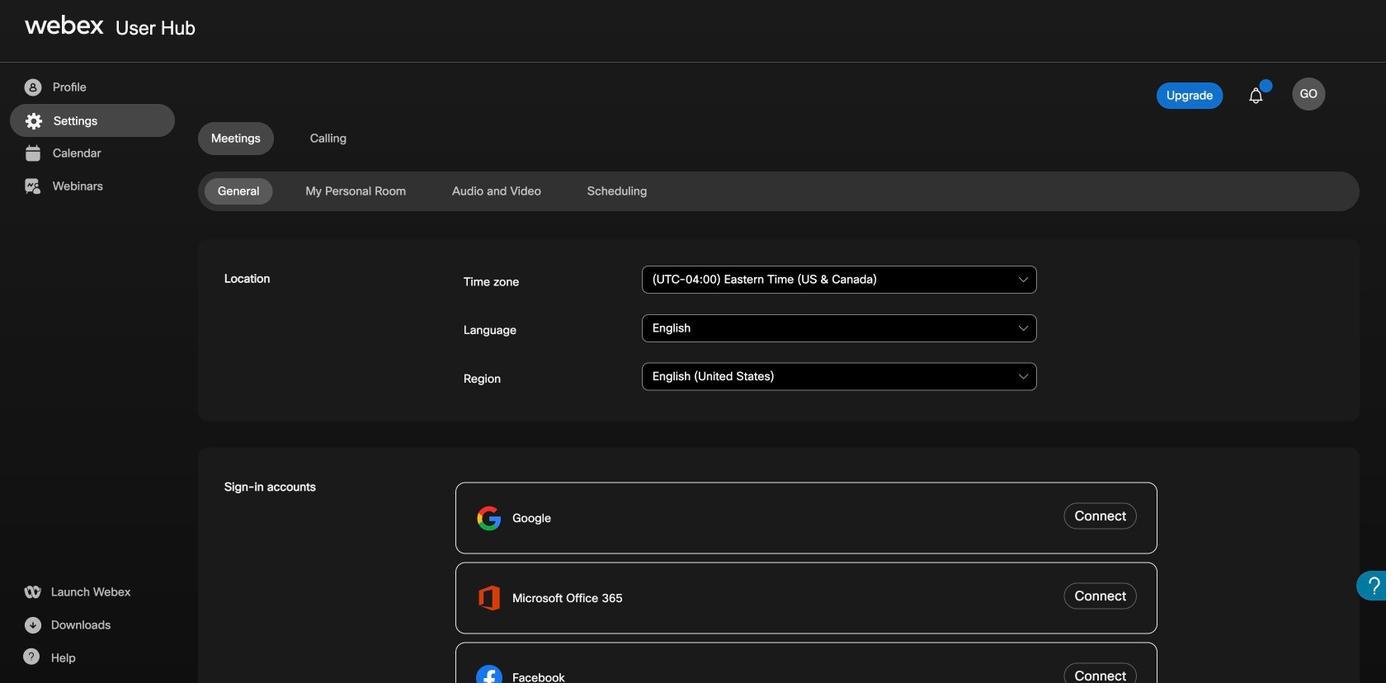 Task type: vqa. For each thing, say whether or not it's contained in the screenshot.
mds content download_filled "icon"
yes



Task type: locate. For each thing, give the bounding box(es) containing it.
tab list
[[198, 122, 1360, 155], [198, 178, 1360, 205]]

cisco webex image
[[25, 15, 104, 35]]

ng help active image
[[22, 649, 40, 665]]

0 vertical spatial tab list
[[198, 122, 1360, 155]]

mds settings_filled image
[[23, 111, 44, 131]]

mds meetings_filled image
[[22, 144, 43, 163]]

1 vertical spatial tab list
[[198, 178, 1360, 205]]



Task type: describe. For each thing, give the bounding box(es) containing it.
mds people circle_filled image
[[22, 78, 43, 97]]

mds webinar_filled image
[[22, 177, 43, 196]]

1 tab list from the top
[[198, 122, 1360, 155]]

mds content download_filled image
[[22, 616, 43, 636]]

mds webex helix filled image
[[22, 583, 42, 603]]

2 tab list from the top
[[198, 178, 1360, 205]]



